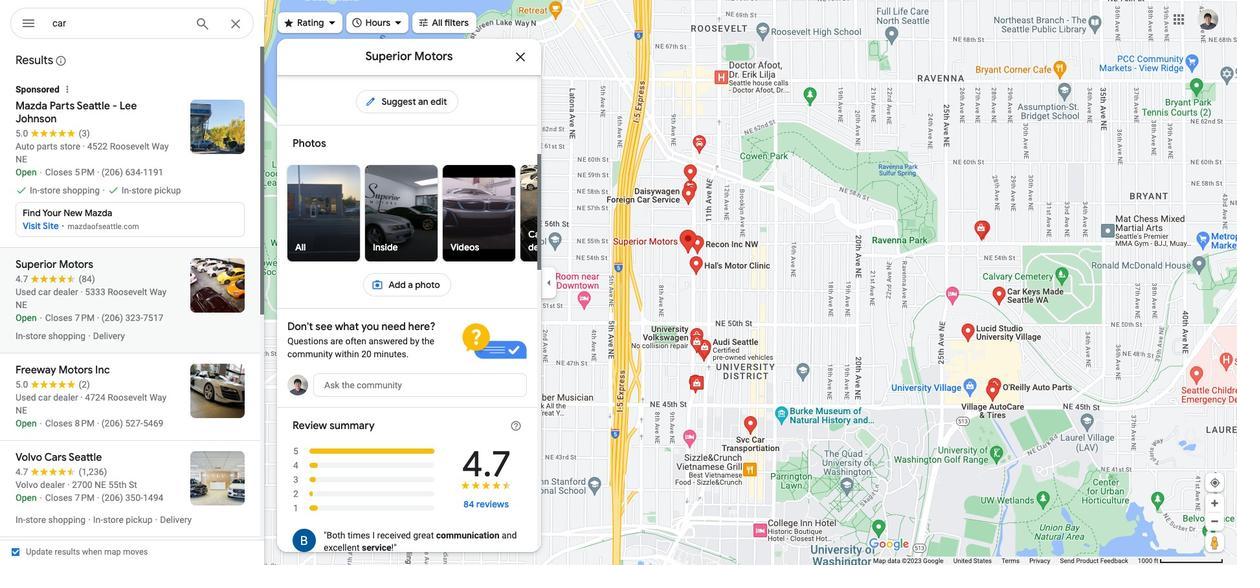 Task type: locate. For each thing, give the bounding box(es) containing it.
1 horizontal spatial send
[[1060, 557, 1075, 565]]

and excellent
[[324, 530, 517, 553]]

84 reviews
[[464, 498, 509, 510]]

an
[[418, 96, 428, 107]]

add for add a label
[[324, 60, 340, 71]]

4.7 stars image
[[451, 480, 522, 493]]

inside
[[373, 241, 398, 253]]

a left label
[[342, 60, 347, 71]]

results
[[16, 53, 53, 68]]

add
[[324, 60, 340, 71], [389, 279, 406, 291]]

see
[[315, 320, 333, 333]]

states
[[974, 557, 992, 565]]

none text field containing "both times i received great
[[324, 530, 522, 554]]

a inside button
[[408, 279, 413, 291]]

add for add a photo
[[389, 279, 406, 291]]

what
[[335, 320, 359, 333]]

videos
[[451, 241, 479, 253]]

a inside add a label button
[[342, 60, 347, 71]]

update results when map moves
[[26, 547, 148, 557]]

1 vertical spatial all
[[295, 241, 306, 253]]

None field
[[52, 16, 185, 31]]

send for send to your phone
[[324, 34, 344, 45]]

send to your phone
[[324, 34, 401, 45]]

community
[[287, 349, 333, 359]]

add left label
[[324, 60, 340, 71]]

united states
[[953, 557, 992, 565]]

results for car feed
[[0, 45, 264, 565]]

None text field
[[324, 530, 522, 554]]

send left to
[[324, 34, 344, 45]]

terms button
[[1002, 557, 1020, 565]]

great
[[413, 530, 434, 541]]

add inside button
[[389, 279, 406, 291]]

send inside superior motors main content
[[324, 34, 344, 45]]

by
[[410, 336, 419, 346]]

superior
[[365, 49, 412, 64]]

google maps element
[[0, 0, 1237, 565]]

review
[[293, 420, 327, 432]]

send product feedback button
[[1060, 557, 1128, 565]]

0 vertical spatial all
[[432, 17, 442, 28]]

all button
[[259, 165, 388, 262]]

1 horizontal spatial add
[[389, 279, 406, 291]]

©2023
[[902, 557, 922, 565]]

send inside footer
[[1060, 557, 1075, 565]]

to
[[346, 34, 354, 45]]

questions
[[287, 336, 328, 346]]

footer containing map data ©2023 google
[[873, 557, 1138, 565]]

1 vertical spatial add
[[389, 279, 406, 291]]

reviews
[[476, 498, 509, 510]]

0 horizontal spatial send
[[324, 34, 344, 45]]

update
[[26, 547, 53, 557]]

united
[[953, 557, 972, 565]]

car field
[[10, 8, 254, 39]]

need
[[381, 320, 406, 333]]

20
[[361, 349, 372, 359]]

none text field inside superior motors main content
[[324, 530, 522, 554]]

0 vertical spatial send
[[324, 34, 344, 45]]

a for label
[[342, 60, 347, 71]]

site
[[43, 220, 59, 232]]

!"
[[391, 543, 397, 553]]

add right add a photo at the left of page
[[389, 279, 406, 291]]

1000 ft
[[1138, 557, 1159, 565]]

map
[[873, 557, 886, 565]]

mazda parts seattle - lee johnson element
[[0, 75, 260, 247]]

map data ©2023 google
[[873, 557, 944, 565]]

0 vertical spatial a
[[342, 60, 347, 71]]

 rating
[[283, 15, 324, 29]]

add inside button
[[324, 60, 340, 71]]

superior motors
[[365, 49, 453, 64]]

4
[[293, 460, 298, 471]]

84
[[464, 498, 474, 510]]

you
[[361, 320, 379, 333]]

1 vertical spatial send
[[1060, 557, 1075, 565]]

feedback
[[1100, 557, 1128, 565]]

0 horizontal spatial add
[[324, 60, 340, 71]]

minutes.
[[374, 349, 409, 359]]

add a label
[[324, 60, 368, 71]]

0 horizontal spatial all
[[295, 241, 306, 253]]

a for photo
[[408, 279, 413, 291]]

when
[[82, 547, 102, 557]]

send left the product
[[1060, 557, 1075, 565]]

dealership
[[528, 241, 572, 253]]

2 stars, 1 review image
[[293, 487, 435, 501]]

photos
[[293, 137, 326, 150]]

 button
[[10, 8, 47, 41]]

all inside button
[[295, 241, 306, 253]]

footer
[[873, 557, 1138, 565]]


[[21, 14, 36, 32]]

edit
[[430, 96, 447, 107]]

4.7
[[462, 442, 511, 487]]

send to your phone button
[[277, 27, 537, 52]]

all
[[432, 17, 442, 28], [295, 241, 306, 253]]

a left photo
[[408, 279, 413, 291]]

phone
[[376, 34, 401, 45]]

None text field
[[313, 374, 527, 397]]

a
[[342, 60, 347, 71], [408, 279, 413, 291]]

0 vertical spatial add
[[324, 60, 340, 71]]

show your location image
[[1209, 477, 1221, 489]]

within
[[335, 349, 359, 359]]

motors
[[414, 49, 453, 64]]

send for send product feedback
[[1060, 557, 1075, 565]]

videos button
[[393, 165, 565, 262]]

1 horizontal spatial all
[[432, 17, 442, 28]]

excellent
[[324, 543, 360, 553]]

1 horizontal spatial a
[[408, 279, 413, 291]]

car
[[528, 229, 543, 240]]

 all filters
[[418, 15, 469, 29]]

1 vertical spatial a
[[408, 279, 413, 291]]

0 horizontal spatial a
[[342, 60, 347, 71]]

 suggest an edit
[[365, 95, 447, 109]]

are
[[330, 336, 343, 346]]

data
[[888, 557, 900, 565]]



Task type: describe. For each thing, give the bounding box(es) containing it.
map
[[104, 547, 121, 557]]

car dealership button
[[521, 165, 593, 262]]

visit
[[23, 220, 41, 232]]

1000 ft button
[[1138, 557, 1224, 565]]

1000
[[1138, 557, 1153, 565]]

hours
[[366, 17, 390, 28]]

84 reviews button
[[451, 489, 522, 520]]

here?
[[408, 320, 435, 333]]

collapse side panel image
[[542, 275, 556, 290]]

add a photo
[[389, 279, 440, 291]]

product
[[1076, 557, 1099, 565]]

more information about the review summary image
[[510, 420, 522, 432]]

your
[[42, 207, 61, 219]]

united states button
[[953, 557, 992, 565]]

none text field inside superior motors main content
[[313, 374, 527, 397]]

mazda
[[85, 207, 112, 219]]

zoom in image
[[1210, 498, 1220, 508]]

none field inside car field
[[52, 16, 185, 31]]

Update results when map moves checkbox
[[12, 544, 148, 560]]

results
[[55, 547, 80, 557]]


[[418, 15, 429, 29]]

received
[[377, 530, 411, 541]]


[[283, 15, 295, 29]]

ft
[[1154, 557, 1159, 565]]

terms
[[1002, 557, 1020, 565]]

learn more about legal disclosure regarding public reviews on google maps image
[[55, 55, 67, 67]]

add a photo button
[[363, 269, 451, 300]]

3
[[293, 475, 298, 485]]

find your new mazda
[[23, 207, 112, 219]]

times
[[348, 530, 370, 541]]

google
[[923, 557, 944, 565]]

1 stars, 4 reviews image
[[293, 501, 435, 515]]


[[365, 95, 376, 109]]

send product feedback
[[1060, 557, 1128, 565]]

visit site
[[23, 220, 59, 232]]

zoom out image
[[1210, 517, 1220, 526]]

your
[[357, 34, 374, 45]]

all inside  all filters
[[432, 17, 442, 28]]

 hours
[[351, 15, 390, 29]]

add a photo image
[[372, 279, 383, 291]]

5 stars, 72 reviews image
[[293, 444, 436, 458]]

and
[[502, 530, 517, 541]]

the
[[422, 336, 434, 346]]

3 stars, 3 reviews image
[[293, 473, 435, 487]]

moves
[[123, 547, 148, 557]]

privacy button
[[1030, 557, 1050, 565]]

label
[[349, 60, 368, 71]]

rating
[[297, 17, 324, 28]]

show street view coverage image
[[1205, 533, 1224, 552]]

"both
[[324, 530, 345, 541]]

summary
[[329, 420, 375, 432]]

review summary
[[293, 420, 375, 432]]

inside button
[[337, 165, 466, 262]]

filters
[[444, 17, 469, 28]]

don't see what you need here? questions are often answered by the community within 20 minutes.
[[287, 320, 435, 359]]

find
[[23, 207, 41, 219]]

suggest
[[382, 96, 416, 107]]

footer inside "google maps" element
[[873, 557, 1138, 565]]

 search field
[[10, 8, 254, 41]]

google account: nolan park  
(nolan.park@adept.ai) image
[[1198, 9, 1218, 30]]

superior motors main content
[[259, 0, 748, 555]]

service !"
[[362, 543, 397, 553]]

privacy
[[1030, 557, 1050, 565]]

4 stars, 4 reviews image
[[293, 458, 435, 473]]

add a label button
[[277, 52, 537, 78]]

often
[[345, 336, 366, 346]]

car dealership
[[528, 229, 572, 253]]

2
[[293, 489, 298, 499]]

i
[[372, 530, 375, 541]]

answered
[[369, 336, 408, 346]]

"both times i received great communication
[[324, 530, 500, 541]]

mazdaofseattle.com
[[68, 222, 139, 231]]

don't
[[287, 320, 313, 333]]

photo
[[415, 279, 440, 291]]



Task type: vqa. For each thing, say whether or not it's contained in the screenshot.
Privacy
yes



